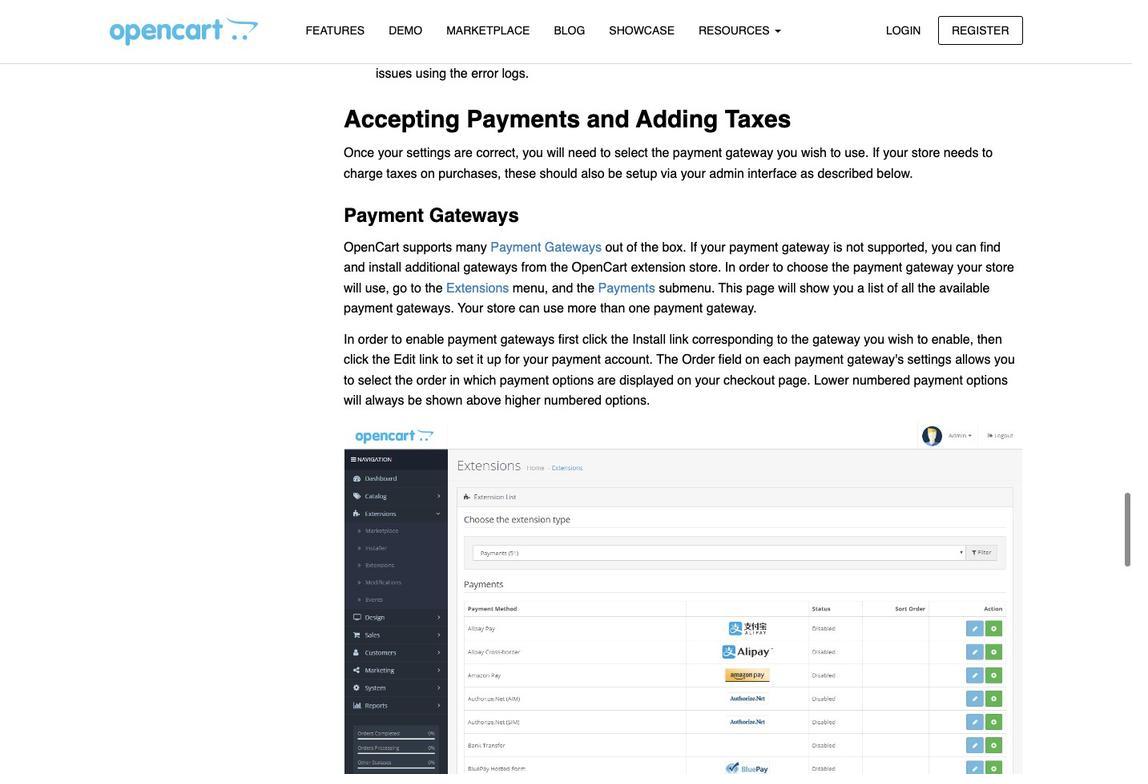 Task type: vqa. For each thing, say whether or not it's contained in the screenshot.
top using
yes



Task type: describe. For each thing, give the bounding box(es) containing it.
select inside once your settings are correct, you will need to select the payment gateway you wish to use. if your store needs to charge taxes on purchases, these should also be setup via your admin interface as described below.
[[615, 146, 648, 160]]

your right the via
[[681, 167, 706, 181]]

settings inside in order to enable payment gateways first click the install link corresponding to the gateway you wish to enable, then click the edit link to set it up for your payment account. the order field on each payment gateway's settings allows you to select the order in which payment options are displayed on your checkout page. lower numbered payment options will always be shown above higher numbered options.
[[908, 353, 952, 367]]

1 horizontal spatial gateways
[[545, 240, 602, 255]]

your left site.
[[594, 46, 619, 61]]

and inside the display errors option should always be set to no for a live store. this will prevent your customers seeing any errors in your store's code while using your site. your developer will still be able to diagnose and repair these issues using the error logs.
[[898, 46, 919, 61]]

order inside out of the box. if your payment gateway is not supported, you can find and install additional gateways from the opencart extension store. in order to choose the payment gateway your store will use, go to the
[[739, 261, 769, 275]]

these inside once your settings are correct, you will need to select the payment gateway you wish to use. if your store needs to charge taxes on purchases, these should also be setup via your admin interface as described below.
[[505, 167, 536, 181]]

0 horizontal spatial gateways
[[429, 205, 519, 227]]

resources link
[[687, 17, 793, 45]]

corresponding
[[692, 332, 773, 347]]

payment down 'submenu.' at the top right of page
[[654, 302, 703, 316]]

go
[[393, 281, 407, 296]]

need
[[568, 146, 597, 160]]

supported,
[[868, 240, 928, 255]]

interface
[[748, 167, 797, 181]]

gateway inside once your settings are correct, you will need to select the payment gateway you wish to use. if your store needs to charge taxes on purchases, these should also be setup via your admin interface as described below.
[[726, 146, 773, 160]]

use.
[[845, 146, 869, 160]]

page.
[[778, 373, 811, 388]]

find
[[980, 240, 1001, 255]]

accepting
[[344, 105, 460, 133]]

settings inside once your settings are correct, you will need to select the payment gateway you wish to use. if your store needs to charge taxes on purchases, these should also be setup via your admin interface as described below.
[[406, 146, 451, 160]]

taxes
[[387, 167, 417, 181]]

payment inside once your settings are correct, you will need to select the payment gateway you wish to use. if your store needs to charge taxes on purchases, these should also be setup via your admin interface as described below.
[[673, 146, 722, 160]]

be inside once your settings are correct, you will need to select the payment gateway you wish to use. if your store needs to charge taxes on purchases, these should also be setup via your admin interface as described below.
[[608, 167, 622, 181]]

show
[[800, 281, 830, 296]]

wish inside once your settings are correct, you will need to select the payment gateway you wish to use. if your store needs to charge taxes on purchases, these should also be setup via your admin interface as described below.
[[801, 146, 827, 160]]

and inside out of the box. if your payment gateway is not supported, you can find and install additional gateways from the opencart extension store. in order to choose the payment gateway your store will use, go to the
[[344, 261, 365, 275]]

gateway inside in order to enable payment gateways first click the install link corresponding to the gateway you wish to enable, then click the edit link to set it up for your payment account. the order field on each payment gateway's settings allows you to select the order in which payment options are displayed on your checkout page. lower numbered payment options will always be shown above higher numbered options.
[[813, 332, 860, 347]]

be inside in order to enable payment gateways first click the install link corresponding to the gateway you wish to enable, then click the edit link to set it up for your payment account. the order field on each payment gateway's settings allows you to select the order in which payment options are displayed on your checkout page. lower numbered payment options will always be shown above higher numbered options.
[[408, 394, 422, 408]]

use
[[543, 302, 564, 316]]

payment gateways link
[[491, 240, 602, 255]]

1 vertical spatial numbered
[[544, 394, 602, 408]]

display
[[401, 26, 443, 40]]

1 vertical spatial order
[[358, 332, 388, 347]]

your down display
[[426, 46, 451, 61]]

0 vertical spatial using
[[560, 46, 591, 61]]

a inside submenu. this page will show you a list of all the available payment gateways. your store can use more than one payment gateway.
[[857, 281, 864, 296]]

store inside once your settings are correct, you will need to select the payment gateway you wish to use. if your store needs to charge taxes on purchases, these should also be setup via your admin interface as described below.
[[912, 146, 940, 160]]

each
[[763, 353, 791, 367]]

issues
[[376, 67, 412, 81]]

shown
[[426, 394, 463, 408]]

correct,
[[476, 146, 519, 160]]

you inside out of the box. if your payment gateway is not supported, you can find and install additional gateways from the opencart extension store. in order to choose the payment gateway your store will use, go to the
[[932, 240, 952, 255]]

than
[[600, 302, 625, 316]]

gateways.
[[396, 302, 454, 316]]

out of the box. if your payment gateway is not supported, you can find and install additional gateways from the opencart extension store. in order to choose the payment gateway your store will use, go to the
[[344, 240, 1014, 296]]

can inside submenu. this page will show you a list of all the available payment gateways. your store can use more than one payment gateway.
[[519, 302, 540, 316]]

customers
[[892, 26, 951, 40]]

logs.
[[502, 67, 529, 81]]

on inside once your settings are correct, you will need to select the payment gateway you wish to use. if your store needs to charge taxes on purchases, these should also be setup via your admin interface as described below.
[[421, 167, 435, 181]]

always inside the display errors option should always be set to no for a live store. this will prevent your customers seeing any errors in your store's code while using your site. your developer will still be able to diagnose and repair these issues using the error logs.
[[565, 26, 605, 40]]

adding
[[636, 105, 718, 133]]

diagnose
[[842, 46, 894, 61]]

0 horizontal spatial using
[[416, 67, 446, 81]]

taxes
[[725, 105, 791, 133]]

set inside the display errors option should always be set to no for a live store. this will prevent your customers seeing any errors in your store's code while using your site. your developer will still be able to diagnose and repair these issues using the error logs.
[[626, 26, 643, 40]]

gateway's
[[847, 353, 904, 367]]

payment gateways
[[344, 205, 519, 227]]

wish inside in order to enable payment gateways first click the install link corresponding to the gateway you wish to enable, then click the edit link to set it up for your payment account. the order field on each payment gateway's settings allows you to select the order in which payment options are displayed on your checkout page. lower numbered payment options will always be shown above higher numbered options.
[[888, 332, 914, 347]]

setup
[[626, 167, 657, 181]]

register
[[952, 24, 1009, 36]]

0 vertical spatial link
[[669, 332, 689, 347]]

edit
[[394, 353, 416, 367]]

0 horizontal spatial payment
[[344, 205, 424, 227]]

the inside submenu. this page will show you a list of all the available payment gateways. your store can use more than one payment gateway.
[[918, 281, 936, 296]]

extension
[[631, 261, 686, 275]]

payment down use,
[[344, 302, 393, 316]]

for inside in order to enable payment gateways first click the install link corresponding to the gateway you wish to enable, then click the edit link to set it up for your payment account. the order field on each payment gateway's settings allows you to select the order in which payment options are displayed on your checkout page. lower numbered payment options will always be shown above higher numbered options.
[[505, 353, 520, 367]]

blog
[[554, 24, 585, 37]]

errors
[[447, 26, 482, 40]]

the up more
[[577, 281, 595, 296]]

always inside in order to enable payment gateways first click the install link corresponding to the gateway you wish to enable, then click the edit link to set it up for your payment account. the order field on each payment gateway's settings allows you to select the order in which payment options are displayed on your checkout page. lower numbered payment options will always be shown above higher numbered options.
[[365, 394, 404, 408]]

in order to enable payment gateways first click the install link corresponding to the gateway you wish to enable, then click the edit link to set it up for your payment account. the order field on each payment gateway's settings allows you to select the order in which payment options are displayed on your checkout page. lower numbered payment options will always be shown above higher numbered options.
[[344, 332, 1015, 408]]

opencart - open source shopping cart solution image
[[109, 17, 258, 46]]

the up extension
[[641, 240, 659, 255]]

which
[[463, 373, 496, 388]]

many
[[456, 240, 487, 255]]

extensions menu, and the payments
[[446, 281, 659, 296]]

checkout
[[724, 373, 775, 388]]

the display errors option should always be set to no for a live store. this will prevent your customers seeing any errors in your store's code while using your site. your developer will still be able to diagnose and repair these issues using the error logs.
[[376, 26, 1017, 81]]

if inside once your settings are correct, you will need to select the payment gateway you wish to use. if your store needs to charge taxes on purchases, these should also be setup via your admin interface as described below.
[[873, 146, 880, 160]]

options.
[[605, 394, 650, 408]]

allows
[[955, 353, 991, 367]]

2 options from the left
[[967, 373, 1008, 388]]

your up available
[[957, 261, 982, 275]]

marketplace link
[[434, 17, 542, 45]]

your down order
[[695, 373, 720, 388]]

for inside the display errors option should always be set to no for a live store. this will prevent your customers seeing any errors in your store's code while using your site. your developer will still be able to diagnose and repair these issues using the error logs.
[[681, 26, 696, 40]]

this inside submenu. this page will show you a list of all the available payment gateways. your store can use more than one payment gateway.
[[718, 281, 743, 296]]

while
[[527, 46, 556, 61]]

login link
[[873, 16, 935, 45]]

this inside the display errors option should always be set to no for a live store. this will prevent your customers seeing any errors in your store's code while using your site. your developer will still be able to diagnose and repair these issues using the error logs.
[[768, 26, 792, 40]]

store. inside the display errors option should always be set to no for a live store. this will prevent your customers seeing any errors in your store's code while using your site. your developer will still be able to diagnose and repair these issues using the error logs.
[[733, 26, 765, 40]]

set inside in order to enable payment gateways first click the install link corresponding to the gateway you wish to enable, then click the edit link to set it up for your payment account. the order field on each payment gateway's settings allows you to select the order in which payment options are displayed on your checkout page. lower numbered payment options will always be shown above higher numbered options.
[[456, 353, 473, 367]]

submenu.
[[659, 281, 715, 296]]

use,
[[365, 281, 389, 296]]

you up gateway's
[[864, 332, 885, 347]]

payment up 'page'
[[729, 240, 778, 255]]

not
[[846, 240, 864, 255]]

accepting payments and adding taxes
[[344, 105, 791, 133]]

repair
[[923, 46, 956, 61]]

option
[[486, 26, 520, 40]]

install
[[369, 261, 401, 275]]

0 vertical spatial opencart
[[344, 240, 399, 255]]

once your settings are correct, you will need to select the payment gateway you wish to use. if your store needs to charge taxes on purchases, these should also be setup via your admin interface as described below.
[[344, 146, 993, 181]]

charge
[[344, 167, 383, 181]]

0 horizontal spatial click
[[344, 353, 369, 367]]

gateway up all
[[906, 261, 954, 275]]

submenu. this page will show you a list of all the available payment gateways. your store can use more than one payment gateway.
[[344, 281, 990, 316]]

order
[[682, 353, 715, 367]]

available
[[939, 281, 990, 296]]

error
[[471, 67, 498, 81]]

supports
[[403, 240, 452, 255]]

your right box.
[[701, 240, 726, 255]]

payment up the it
[[448, 332, 497, 347]]

be right blog link
[[608, 26, 622, 40]]

showcase link
[[597, 17, 687, 45]]

and up the need
[[587, 105, 630, 133]]

1 vertical spatial payment
[[491, 240, 541, 255]]

displayed
[[620, 373, 674, 388]]

the up extensions menu, and the payments
[[550, 261, 568, 275]]

in inside the display errors option should always be set to no for a live store. this will prevent your customers seeing any errors in your store's code while using your site. your developer will still be able to diagnose and repair these issues using the error logs.
[[413, 46, 423, 61]]

higher
[[505, 394, 540, 408]]

0 horizontal spatial payments
[[467, 105, 580, 133]]

resources
[[699, 24, 773, 37]]

you up interface
[[777, 146, 798, 160]]

box.
[[662, 240, 687, 255]]

1 horizontal spatial numbered
[[853, 373, 910, 388]]

extensions
[[446, 281, 509, 296]]

will inside in order to enable payment gateways first click the install link corresponding to the gateway you wish to enable, then click the edit link to set it up for your payment account. the order field on each payment gateway's settings allows you to select the order in which payment options are displayed on your checkout page. lower numbered payment options will always be shown above higher numbered options.
[[344, 394, 362, 408]]

above
[[466, 394, 501, 408]]

should inside once your settings are correct, you will need to select the payment gateway you wish to use. if your store needs to charge taxes on purchases, these should also be setup via your admin interface as described below.
[[540, 167, 578, 181]]

seeing
[[955, 26, 993, 40]]

payment up lower
[[795, 353, 844, 367]]

your up below.
[[883, 146, 908, 160]]

marketplace
[[446, 24, 530, 37]]

gateway up "choose"
[[782, 240, 830, 255]]

the down the additional
[[425, 281, 443, 296]]

if inside out of the box. if your payment gateway is not supported, you can find and install additional gateways from the opencart extension store. in order to choose the payment gateway your store will use, go to the
[[690, 240, 697, 255]]

lower
[[814, 373, 849, 388]]



Task type: locate. For each thing, give the bounding box(es) containing it.
gateways up extensions link
[[463, 261, 518, 275]]

0 horizontal spatial are
[[454, 146, 473, 160]]

in left enable
[[344, 332, 354, 347]]

1 vertical spatial the
[[656, 353, 678, 367]]

1 horizontal spatial wish
[[888, 332, 914, 347]]

select inside in order to enable payment gateways first click the install link corresponding to the gateway you wish to enable, then click the edit link to set it up for your payment account. the order field on each payment gateway's settings allows you to select the order in which payment options are displayed on your checkout page. lower numbered payment options will always be shown above higher numbered options.
[[358, 373, 392, 388]]

the down is
[[832, 261, 850, 275]]

0 horizontal spatial for
[[505, 353, 520, 367]]

gateway.
[[707, 302, 757, 316]]

2 vertical spatial store
[[487, 302, 516, 316]]

admin
[[709, 167, 744, 181]]

options down allows
[[967, 373, 1008, 388]]

wish up as
[[801, 146, 827, 160]]

1 vertical spatial are
[[597, 373, 616, 388]]

1 vertical spatial this
[[718, 281, 743, 296]]

1 vertical spatial on
[[745, 353, 760, 367]]

these down correct,
[[505, 167, 536, 181]]

set left the it
[[456, 353, 473, 367]]

choose
[[787, 261, 828, 275]]

0 vertical spatial the
[[376, 26, 398, 40]]

menu,
[[513, 281, 548, 296]]

1 horizontal spatial these
[[959, 46, 990, 61]]

should inside the display errors option should always be set to no for a live store. this will prevent your customers seeing any errors in your store's code while using your site. your developer will still be able to diagnose and repair these issues using the error logs.
[[524, 26, 562, 40]]

settings up taxes
[[406, 146, 451, 160]]

0 horizontal spatial this
[[718, 281, 743, 296]]

your down the extensions
[[458, 302, 483, 316]]

0 horizontal spatial select
[[358, 373, 392, 388]]

these down seeing on the top right of the page
[[959, 46, 990, 61]]

live
[[710, 26, 729, 40]]

should up while
[[524, 26, 562, 40]]

settings down 'enable,'
[[908, 353, 952, 367]]

out
[[605, 240, 623, 255]]

numbered right higher
[[544, 394, 602, 408]]

0 vertical spatial gateways
[[463, 261, 518, 275]]

of inside submenu. this page will show you a list of all the available payment gateways. your store can use more than one payment gateway.
[[887, 281, 898, 296]]

0 horizontal spatial in
[[344, 332, 354, 347]]

you right correct,
[[523, 146, 543, 160]]

store. up still
[[733, 26, 765, 40]]

2 vertical spatial on
[[677, 373, 692, 388]]

0 horizontal spatial settings
[[406, 146, 451, 160]]

register link
[[938, 16, 1023, 45]]

also
[[581, 167, 605, 181]]

all
[[902, 281, 914, 296]]

can down menu,
[[519, 302, 540, 316]]

site.
[[623, 46, 646, 61]]

for
[[681, 26, 696, 40], [505, 353, 520, 367]]

0 vertical spatial payments
[[467, 105, 580, 133]]

2 horizontal spatial store
[[986, 261, 1014, 275]]

and left install
[[344, 261, 365, 275]]

0 horizontal spatial set
[[456, 353, 473, 367]]

the down install
[[656, 353, 678, 367]]

will inside out of the box. if your payment gateway is not supported, you can find and install additional gateways from the opencart extension store. in order to choose the payment gateway your store will use, go to the
[[344, 281, 362, 296]]

these
[[959, 46, 990, 61], [505, 167, 536, 181]]

you inside submenu. this page will show you a list of all the available payment gateways. your store can use more than one payment gateway.
[[833, 281, 854, 296]]

1 options from the left
[[553, 373, 594, 388]]

a inside the display errors option should always be set to no for a live store. this will prevent your customers seeing any errors in your store's code while using your site. your developer will still be able to diagnose and repair these issues using the error logs.
[[699, 26, 706, 40]]

0 vertical spatial if
[[873, 146, 880, 160]]

the left edit
[[372, 353, 390, 367]]

1 horizontal spatial can
[[956, 240, 977, 255]]

extensions payment page image
[[344, 422, 1023, 774]]

needs
[[944, 146, 979, 160]]

store inside submenu. this page will show you a list of all the available payment gateways. your store can use more than one payment gateway.
[[487, 302, 516, 316]]

gateway up admin
[[726, 146, 773, 160]]

for right no
[[681, 26, 696, 40]]

if
[[873, 146, 880, 160], [690, 240, 697, 255]]

the up account.
[[611, 332, 629, 347]]

0 horizontal spatial in
[[413, 46, 423, 61]]

login
[[886, 24, 921, 36]]

the inside the display errors option should always be set to no for a live store. this will prevent your customers seeing any errors in your store's code while using your site. your developer will still be able to diagnose and repair these issues using the error logs.
[[376, 26, 398, 40]]

be
[[608, 26, 622, 40], [782, 46, 797, 61], [608, 167, 622, 181], [408, 394, 422, 408]]

be right also at top
[[608, 167, 622, 181]]

1 horizontal spatial settings
[[908, 353, 952, 367]]

and up use
[[552, 281, 573, 296]]

0 horizontal spatial opencart
[[344, 240, 399, 255]]

via
[[661, 167, 677, 181]]

1 vertical spatial store.
[[689, 261, 721, 275]]

purchases,
[[439, 167, 501, 181]]

0 horizontal spatial the
[[376, 26, 398, 40]]

you right the show
[[833, 281, 854, 296]]

1 horizontal spatial a
[[857, 281, 864, 296]]

payment up higher
[[500, 373, 549, 388]]

your up taxes
[[378, 146, 403, 160]]

the up errors
[[376, 26, 398, 40]]

gateways left the out
[[545, 240, 602, 255]]

0 horizontal spatial store
[[487, 302, 516, 316]]

1 horizontal spatial order
[[416, 373, 446, 388]]

0 vertical spatial store.
[[733, 26, 765, 40]]

gateways up opencart supports many payment gateways
[[429, 205, 519, 227]]

0 vertical spatial for
[[681, 26, 696, 40]]

for right up
[[505, 353, 520, 367]]

be right still
[[782, 46, 797, 61]]

select
[[615, 146, 648, 160], [358, 373, 392, 388]]

if right box.
[[690, 240, 697, 255]]

order up shown
[[416, 373, 446, 388]]

using right issues
[[416, 67, 446, 81]]

on
[[421, 167, 435, 181], [745, 353, 760, 367], [677, 373, 692, 388]]

1 vertical spatial link
[[419, 353, 439, 367]]

1 vertical spatial in
[[450, 373, 460, 388]]

the inside once your settings are correct, you will need to select the payment gateway you wish to use. if your store needs to charge taxes on purchases, these should also be setup via your admin interface as described below.
[[652, 146, 669, 160]]

install
[[632, 332, 666, 347]]

gateway
[[726, 146, 773, 160], [782, 240, 830, 255], [906, 261, 954, 275], [813, 332, 860, 347]]

1 horizontal spatial options
[[967, 373, 1008, 388]]

are up purchases,
[[454, 146, 473, 160]]

store.
[[733, 26, 765, 40], [689, 261, 721, 275]]

the up page.
[[791, 332, 809, 347]]

gateways up up
[[501, 332, 555, 347]]

then
[[977, 332, 1002, 347]]

0 vertical spatial your
[[650, 46, 675, 61]]

gateways
[[463, 261, 518, 275], [501, 332, 555, 347]]

1 horizontal spatial click
[[582, 332, 607, 347]]

gateways
[[429, 205, 519, 227], [545, 240, 602, 255]]

1 horizontal spatial using
[[560, 46, 591, 61]]

on down order
[[677, 373, 692, 388]]

0 vertical spatial should
[[524, 26, 562, 40]]

page
[[746, 281, 775, 296]]

be left shown
[[408, 394, 422, 408]]

1 vertical spatial payments
[[598, 281, 655, 296]]

your up diagnose
[[864, 26, 889, 40]]

1 vertical spatial store
[[986, 261, 1014, 275]]

no
[[661, 26, 677, 40]]

your inside the display errors option should always be set to no for a live store. this will prevent your customers seeing any errors in your store's code while using your site. your developer will still be able to diagnose and repair these issues using the error logs.
[[650, 46, 675, 61]]

options
[[553, 373, 594, 388], [967, 373, 1008, 388]]

1 vertical spatial settings
[[908, 353, 952, 367]]

the
[[450, 67, 468, 81], [652, 146, 669, 160], [641, 240, 659, 255], [550, 261, 568, 275], [832, 261, 850, 275], [425, 281, 443, 296], [577, 281, 595, 296], [918, 281, 936, 296], [611, 332, 629, 347], [791, 332, 809, 347], [372, 353, 390, 367], [395, 373, 413, 388]]

your right up
[[523, 353, 548, 367]]

described
[[818, 167, 873, 181]]

click right first
[[582, 332, 607, 347]]

you right the supported,
[[932, 240, 952, 255]]

enable
[[406, 332, 444, 347]]

1 vertical spatial always
[[365, 394, 404, 408]]

gateways inside out of the box. if your payment gateway is not supported, you can find and install additional gateways from the opencart extension store. in order to choose the payment gateway your store will use, go to the
[[463, 261, 518, 275]]

numbered
[[853, 373, 910, 388], [544, 394, 602, 408]]

opencart inside out of the box. if your payment gateway is not supported, you can find and install additional gateways from the opencart extension store. in order to choose the payment gateway your store will use, go to the
[[572, 261, 627, 275]]

0 vertical spatial select
[[615, 146, 648, 160]]

1 vertical spatial a
[[857, 281, 864, 296]]

0 vertical spatial numbered
[[853, 373, 910, 388]]

payments up correct,
[[467, 105, 580, 133]]

1 horizontal spatial in
[[725, 261, 736, 275]]

1 horizontal spatial store.
[[733, 26, 765, 40]]

1 horizontal spatial link
[[669, 332, 689, 347]]

0 vertical spatial a
[[699, 26, 706, 40]]

one
[[629, 302, 650, 316]]

payments up one
[[598, 281, 655, 296]]

opencart up install
[[344, 240, 399, 255]]

1 vertical spatial should
[[540, 167, 578, 181]]

will inside once your settings are correct, you will need to select the payment gateway you wish to use. if your store needs to charge taxes on purchases, these should also be setup via your admin interface as described below.
[[547, 146, 565, 160]]

still
[[760, 46, 779, 61]]

you down then
[[994, 353, 1015, 367]]

1 vertical spatial of
[[887, 281, 898, 296]]

of
[[627, 240, 637, 255], [887, 281, 898, 296]]

0 vertical spatial gateways
[[429, 205, 519, 227]]

store. up 'submenu.' at the top right of page
[[689, 261, 721, 275]]

and down login link
[[898, 46, 919, 61]]

will inside submenu. this page will show you a list of all the available payment gateways. your store can use more than one payment gateway.
[[778, 281, 796, 296]]

payments link
[[598, 281, 659, 296]]

features link
[[294, 17, 377, 45]]

1 horizontal spatial of
[[887, 281, 898, 296]]

store down find
[[986, 261, 1014, 275]]

1 horizontal spatial if
[[873, 146, 880, 160]]

1 horizontal spatial in
[[450, 373, 460, 388]]

demo
[[389, 24, 422, 37]]

of inside out of the box. if your payment gateway is not supported, you can find and install additional gateways from the opencart extension store. in order to choose the payment gateway your store will use, go to the
[[627, 240, 637, 255]]

the inside the display errors option should always be set to no for a live store. this will prevent your customers seeing any errors in your store's code while using your site. your developer will still be able to diagnose and repair these issues using the error logs.
[[450, 67, 468, 81]]

below.
[[877, 167, 913, 181]]

0 vertical spatial set
[[626, 26, 643, 40]]

1 horizontal spatial set
[[626, 26, 643, 40]]

0 vertical spatial these
[[959, 46, 990, 61]]

order up 'page'
[[739, 261, 769, 275]]

developer
[[679, 46, 735, 61]]

1 horizontal spatial store
[[912, 146, 940, 160]]

first
[[558, 332, 579, 347]]

are inside in order to enable payment gateways first click the install link corresponding to the gateway you wish to enable, then click the edit link to set it up for your payment account. the order field on each payment gateway's settings allows you to select the order in which payment options are displayed on your checkout page. lower numbered payment options will always be shown above higher numbered options.
[[597, 373, 616, 388]]

payment
[[344, 205, 424, 227], [491, 240, 541, 255]]

0 vertical spatial wish
[[801, 146, 827, 160]]

0 vertical spatial always
[[565, 26, 605, 40]]

code
[[496, 46, 524, 61]]

your
[[650, 46, 675, 61], [458, 302, 483, 316]]

in inside out of the box. if your payment gateway is not supported, you can find and install additional gateways from the opencart extension store. in order to choose the payment gateway your store will use, go to the
[[725, 261, 736, 275]]

the down edit
[[395, 373, 413, 388]]

payment up the via
[[673, 146, 722, 160]]

0 vertical spatial in
[[413, 46, 423, 61]]

can
[[956, 240, 977, 255], [519, 302, 540, 316]]

0 horizontal spatial a
[[699, 26, 706, 40]]

demo link
[[377, 17, 434, 45]]

payment down first
[[552, 353, 601, 367]]

0 vertical spatial order
[[739, 261, 769, 275]]

gateways inside in order to enable payment gateways first click the install link corresponding to the gateway you wish to enable, then click the edit link to set it up for your payment account. the order field on each payment gateway's settings allows you to select the order in which payment options are displayed on your checkout page. lower numbered payment options will always be shown above higher numbered options.
[[501, 332, 555, 347]]

using
[[560, 46, 591, 61], [416, 67, 446, 81]]

field
[[718, 353, 742, 367]]

payment
[[673, 146, 722, 160], [729, 240, 778, 255], [853, 261, 902, 275], [344, 302, 393, 316], [654, 302, 703, 316], [448, 332, 497, 347], [552, 353, 601, 367], [795, 353, 844, 367], [500, 373, 549, 388], [914, 373, 963, 388]]

0 vertical spatial in
[[725, 261, 736, 275]]

click
[[582, 332, 607, 347], [344, 353, 369, 367]]

blog link
[[542, 17, 597, 45]]

1 vertical spatial using
[[416, 67, 446, 81]]

1 horizontal spatial opencart
[[572, 261, 627, 275]]

payment down taxes
[[344, 205, 424, 227]]

account.
[[605, 353, 653, 367]]

in
[[413, 46, 423, 61], [450, 373, 460, 388]]

0 vertical spatial of
[[627, 240, 637, 255]]

your down no
[[650, 46, 675, 61]]

1 vertical spatial wish
[[888, 332, 914, 347]]

0 horizontal spatial wish
[[801, 146, 827, 160]]

in inside in order to enable payment gateways first click the install link corresponding to the gateway you wish to enable, then click the edit link to set it up for your payment account. the order field on each payment gateway's settings allows you to select the order in which payment options are displayed on your checkout page. lower numbered payment options will always be shown above higher numbered options.
[[344, 332, 354, 347]]

the
[[376, 26, 398, 40], [656, 353, 678, 367]]

in up shown
[[450, 373, 460, 388]]

1 horizontal spatial this
[[768, 26, 792, 40]]

of right the out
[[627, 240, 637, 255]]

1 vertical spatial in
[[344, 332, 354, 347]]

numbered down gateway's
[[853, 373, 910, 388]]

it
[[477, 353, 483, 367]]

the inside in order to enable payment gateways first click the install link corresponding to the gateway you wish to enable, then click the edit link to set it up for your payment account. the order field on each payment gateway's settings allows you to select the order in which payment options are displayed on your checkout page. lower numbered payment options will always be shown above higher numbered options.
[[656, 353, 678, 367]]

payment up from
[[491, 240, 541, 255]]

the up the via
[[652, 146, 669, 160]]

payment up list
[[853, 261, 902, 275]]

will
[[796, 26, 814, 40], [739, 46, 757, 61], [547, 146, 565, 160], [344, 281, 362, 296], [778, 281, 796, 296], [344, 394, 362, 408]]

set
[[626, 26, 643, 40], [456, 353, 473, 367]]

store's
[[455, 46, 492, 61]]

2 horizontal spatial on
[[745, 353, 760, 367]]

is
[[833, 240, 843, 255]]

payment down allows
[[914, 373, 963, 388]]

as
[[801, 167, 814, 181]]

features
[[306, 24, 365, 37]]

the down store's
[[450, 67, 468, 81]]

list
[[868, 281, 884, 296]]

in down display
[[413, 46, 423, 61]]

store left needs in the top right of the page
[[912, 146, 940, 160]]

to
[[647, 26, 657, 40], [828, 46, 839, 61], [600, 146, 611, 160], [830, 146, 841, 160], [982, 146, 993, 160], [773, 261, 783, 275], [411, 281, 421, 296], [391, 332, 402, 347], [777, 332, 788, 347], [917, 332, 928, 347], [442, 353, 453, 367], [344, 373, 354, 388]]

can inside out of the box. if your payment gateway is not supported, you can find and install additional gateways from the opencart extension store. in order to choose the payment gateway your store will use, go to the
[[956, 240, 977, 255]]

gateway up lower
[[813, 332, 860, 347]]

can left find
[[956, 240, 977, 255]]

0 horizontal spatial store.
[[689, 261, 721, 275]]

1 vertical spatial opencart
[[572, 261, 627, 275]]

1 vertical spatial for
[[505, 353, 520, 367]]

link up order
[[669, 332, 689, 347]]

store. inside out of the box. if your payment gateway is not supported, you can find and install additional gateways from the opencart extension store. in order to choose the payment gateway your store will use, go to the
[[689, 261, 721, 275]]

0 horizontal spatial numbered
[[544, 394, 602, 408]]

a left live
[[699, 26, 706, 40]]

this up gateway.
[[718, 281, 743, 296]]

1 vertical spatial gateways
[[545, 240, 602, 255]]

are up options.
[[597, 373, 616, 388]]

0 horizontal spatial order
[[358, 332, 388, 347]]

wish up gateway's
[[888, 332, 914, 347]]

on right taxes
[[421, 167, 435, 181]]

0 horizontal spatial these
[[505, 167, 536, 181]]

order down use,
[[358, 332, 388, 347]]

should down the need
[[540, 167, 578, 181]]

store inside out of the box. if your payment gateway is not supported, you can find and install additional gateways from the opencart extension store. in order to choose the payment gateway your store will use, go to the
[[986, 261, 1014, 275]]

1 horizontal spatial payments
[[598, 281, 655, 296]]

store down extensions link
[[487, 302, 516, 316]]

opencart down the out
[[572, 261, 627, 275]]

showcase
[[609, 24, 675, 37]]

0 horizontal spatial of
[[627, 240, 637, 255]]

in inside in order to enable payment gateways first click the install link corresponding to the gateway you wish to enable, then click the edit link to set it up for your payment account. the order field on each payment gateway's settings allows you to select the order in which payment options are displayed on your checkout page. lower numbered payment options will always be shown above higher numbered options.
[[450, 373, 460, 388]]

1 horizontal spatial are
[[597, 373, 616, 388]]

a
[[699, 26, 706, 40], [857, 281, 864, 296]]

any
[[996, 26, 1017, 40]]

your inside submenu. this page will show you a list of all the available payment gateways. your store can use more than one payment gateway.
[[458, 302, 483, 316]]

should
[[524, 26, 562, 40], [540, 167, 578, 181]]

set up site.
[[626, 26, 643, 40]]

are inside once your settings are correct, you will need to select the payment gateway you wish to use. if your store needs to charge taxes on purchases, these should also be setup via your admin interface as described below.
[[454, 146, 473, 160]]

1 horizontal spatial your
[[650, 46, 675, 61]]

enable,
[[932, 332, 974, 347]]

0 horizontal spatial can
[[519, 302, 540, 316]]

0 horizontal spatial options
[[553, 373, 594, 388]]

0 vertical spatial payment
[[344, 205, 424, 227]]

0 vertical spatial store
[[912, 146, 940, 160]]

1 vertical spatial your
[[458, 302, 483, 316]]

up
[[487, 353, 501, 367]]

extensions link
[[446, 281, 509, 296]]

link down enable
[[419, 353, 439, 367]]

payments
[[467, 105, 580, 133], [598, 281, 655, 296]]

if right use.
[[873, 146, 880, 160]]

0 vertical spatial on
[[421, 167, 435, 181]]

these inside the display errors option should always be set to no for a live store. this will prevent your customers seeing any errors in your store's code while using your site. your developer will still be able to diagnose and repair these issues using the error logs.
[[959, 46, 990, 61]]

2 horizontal spatial order
[[739, 261, 769, 275]]

more
[[568, 302, 597, 316]]



